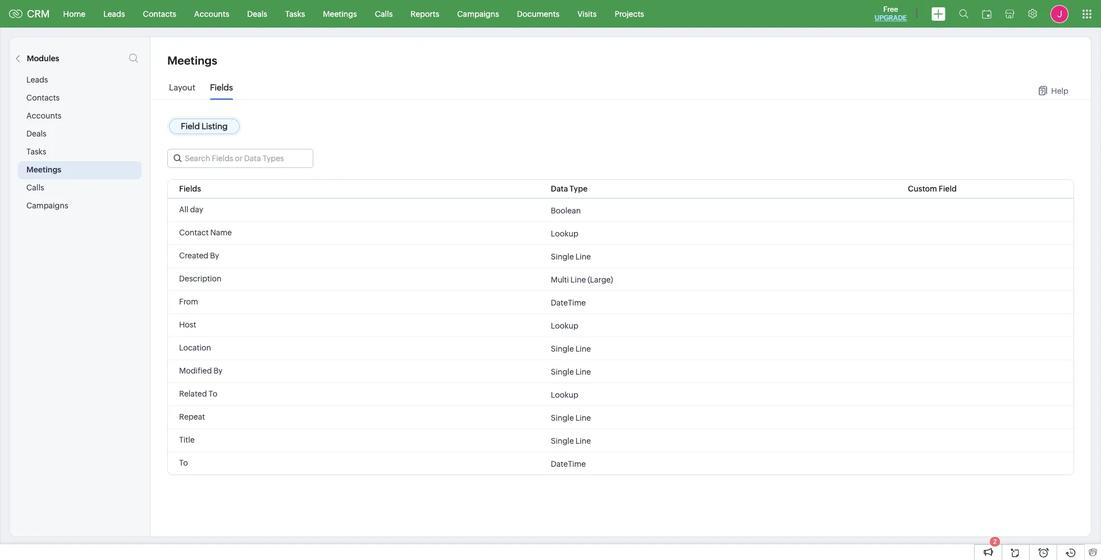 Task type: locate. For each thing, give the bounding box(es) containing it.
line for created by
[[576, 252, 591, 261]]

2 single from the top
[[551, 344, 574, 353]]

0 horizontal spatial leads
[[26, 75, 48, 84]]

4 single from the top
[[551, 413, 574, 422]]

to
[[209, 389, 218, 398], [179, 458, 188, 467]]

0 horizontal spatial fields
[[179, 184, 201, 193]]

0 vertical spatial campaigns
[[457, 9, 499, 18]]

0 horizontal spatial to
[[179, 458, 188, 467]]

1 vertical spatial tasks
[[26, 147, 46, 156]]

meetings
[[323, 9, 357, 18], [167, 54, 217, 67], [26, 165, 61, 174]]

related
[[179, 389, 207, 398]]

deals
[[247, 9, 267, 18], [26, 129, 46, 138]]

profile image
[[1051, 5, 1069, 23]]

data type
[[551, 184, 588, 193]]

0 vertical spatial leads
[[103, 9, 125, 18]]

line
[[576, 252, 591, 261], [571, 275, 586, 284], [576, 344, 591, 353], [576, 367, 591, 376], [576, 413, 591, 422], [576, 436, 591, 445]]

leads link
[[94, 0, 134, 27]]

1 single line from the top
[[551, 252, 591, 261]]

contacts right leads link
[[143, 9, 176, 18]]

5 single line from the top
[[551, 436, 591, 445]]

campaigns inside campaigns "link"
[[457, 9, 499, 18]]

0 horizontal spatial calls
[[26, 183, 44, 192]]

to down title
[[179, 458, 188, 467]]

0 vertical spatial fields
[[210, 83, 233, 92]]

create menu element
[[925, 0, 953, 27]]

2 single line from the top
[[551, 344, 591, 353]]

line for title
[[576, 436, 591, 445]]

0 vertical spatial by
[[210, 251, 219, 260]]

1 vertical spatial fields
[[179, 184, 201, 193]]

visits
[[578, 9, 597, 18]]

search image
[[960, 9, 969, 19]]

0 horizontal spatial tasks
[[26, 147, 46, 156]]

3 single line from the top
[[551, 367, 591, 376]]

0 vertical spatial meetings
[[323, 9, 357, 18]]

1 vertical spatial contacts
[[26, 93, 60, 102]]

calendar image
[[983, 9, 992, 18]]

contact name
[[179, 228, 232, 237]]

1 horizontal spatial deals
[[247, 9, 267, 18]]

0 horizontal spatial campaigns
[[26, 201, 68, 210]]

repeat
[[179, 412, 205, 421]]

layout link
[[169, 83, 195, 101]]

0 vertical spatial deals
[[247, 9, 267, 18]]

single
[[551, 252, 574, 261], [551, 344, 574, 353], [551, 367, 574, 376], [551, 413, 574, 422], [551, 436, 574, 445]]

0 vertical spatial calls
[[375, 9, 393, 18]]

lookup
[[551, 229, 579, 238], [551, 321, 579, 330], [551, 390, 579, 399]]

free upgrade
[[875, 5, 907, 22]]

1 horizontal spatial meetings
[[167, 54, 217, 67]]

upgrade
[[875, 14, 907, 22]]

leads down modules
[[26, 75, 48, 84]]

contacts
[[143, 9, 176, 18], [26, 93, 60, 102]]

5 single from the top
[[551, 436, 574, 445]]

0 vertical spatial datetime
[[551, 298, 586, 307]]

1 vertical spatial meetings
[[167, 54, 217, 67]]

campaigns
[[457, 9, 499, 18], [26, 201, 68, 210]]

by
[[210, 251, 219, 260], [214, 366, 223, 375]]

data
[[551, 184, 568, 193]]

1 vertical spatial by
[[214, 366, 223, 375]]

all day
[[179, 205, 203, 214]]

layout
[[169, 83, 195, 92]]

field
[[939, 184, 957, 193]]

calls
[[375, 9, 393, 18], [26, 183, 44, 192]]

fields right layout at top left
[[210, 83, 233, 92]]

Search Fields or Data Types text field
[[168, 149, 313, 167]]

leads right home link on the top left of the page
[[103, 9, 125, 18]]

custom
[[908, 184, 938, 193]]

2 vertical spatial lookup
[[551, 390, 579, 399]]

3 single from the top
[[551, 367, 574, 376]]

3 lookup from the top
[[551, 390, 579, 399]]

1 horizontal spatial campaigns
[[457, 9, 499, 18]]

single line for modified by
[[551, 367, 591, 376]]

1 datetime from the top
[[551, 298, 586, 307]]

datetime for from
[[551, 298, 586, 307]]

name
[[210, 228, 232, 237]]

by right modified
[[214, 366, 223, 375]]

0 horizontal spatial accounts
[[26, 111, 62, 120]]

boolean
[[551, 206, 581, 215]]

1 vertical spatial datetime
[[551, 459, 586, 468]]

datetime
[[551, 298, 586, 307], [551, 459, 586, 468]]

4 single line from the top
[[551, 413, 591, 422]]

1 vertical spatial campaigns
[[26, 201, 68, 210]]

accounts inside accounts link
[[194, 9, 229, 18]]

1 single from the top
[[551, 252, 574, 261]]

1 vertical spatial leads
[[26, 75, 48, 84]]

2 horizontal spatial meetings
[[323, 9, 357, 18]]

fields up all day
[[179, 184, 201, 193]]

single for location
[[551, 344, 574, 353]]

fields
[[210, 83, 233, 92], [179, 184, 201, 193]]

single line for title
[[551, 436, 591, 445]]

search element
[[953, 0, 976, 28]]

free
[[884, 5, 899, 13]]

line for description
[[571, 275, 586, 284]]

created
[[179, 251, 209, 260]]

0 vertical spatial contacts
[[143, 9, 176, 18]]

1 horizontal spatial accounts
[[194, 9, 229, 18]]

description
[[179, 274, 222, 283]]

leads inside leads link
[[103, 9, 125, 18]]

contacts down modules
[[26, 93, 60, 102]]

1 horizontal spatial tasks
[[285, 9, 305, 18]]

leads
[[103, 9, 125, 18], [26, 75, 48, 84]]

2 datetime from the top
[[551, 459, 586, 468]]

calls inside calls link
[[375, 9, 393, 18]]

tasks
[[285, 9, 305, 18], [26, 147, 46, 156]]

reports link
[[402, 0, 448, 27]]

accounts
[[194, 9, 229, 18], [26, 111, 62, 120]]

single for repeat
[[551, 413, 574, 422]]

1 vertical spatial lookup
[[551, 321, 579, 330]]

1 horizontal spatial to
[[209, 389, 218, 398]]

1 horizontal spatial calls
[[375, 9, 393, 18]]

1 vertical spatial deals
[[26, 129, 46, 138]]

single line for created by
[[551, 252, 591, 261]]

home
[[63, 9, 85, 18]]

single line for repeat
[[551, 413, 591, 422]]

host
[[179, 320, 196, 329]]

type
[[570, 184, 588, 193]]

0 vertical spatial tasks
[[285, 9, 305, 18]]

0 vertical spatial lookup
[[551, 229, 579, 238]]

all
[[179, 205, 189, 214]]

fields link
[[210, 83, 233, 101]]

crm link
[[9, 8, 50, 20]]

tasks link
[[276, 0, 314, 27]]

0 vertical spatial accounts
[[194, 9, 229, 18]]

to right the "related"
[[209, 389, 218, 398]]

0 horizontal spatial meetings
[[26, 165, 61, 174]]

1 lookup from the top
[[551, 229, 579, 238]]

single line
[[551, 252, 591, 261], [551, 344, 591, 353], [551, 367, 591, 376], [551, 413, 591, 422], [551, 436, 591, 445]]

by right created
[[210, 251, 219, 260]]

2 vertical spatial meetings
[[26, 165, 61, 174]]

profile element
[[1044, 0, 1076, 27]]

2 lookup from the top
[[551, 321, 579, 330]]

1 horizontal spatial leads
[[103, 9, 125, 18]]

0 horizontal spatial contacts
[[26, 93, 60, 102]]



Task type: describe. For each thing, give the bounding box(es) containing it.
(large)
[[588, 275, 613, 284]]

campaigns link
[[448, 0, 508, 27]]

reports
[[411, 9, 439, 18]]

single for modified by
[[551, 367, 574, 376]]

projects
[[615, 9, 645, 18]]

line for repeat
[[576, 413, 591, 422]]

documents link
[[508, 0, 569, 27]]

visits link
[[569, 0, 606, 27]]

custom field
[[908, 184, 957, 193]]

related to
[[179, 389, 218, 398]]

modified by
[[179, 366, 223, 375]]

lookup for to
[[551, 390, 579, 399]]

multi line (large)
[[551, 275, 613, 284]]

by for modified by
[[214, 366, 223, 375]]

help
[[1052, 86, 1069, 95]]

created by
[[179, 251, 219, 260]]

meetings link
[[314, 0, 366, 27]]

modules
[[27, 54, 59, 63]]

calls link
[[366, 0, 402, 27]]

create menu image
[[932, 7, 946, 21]]

deals link
[[238, 0, 276, 27]]

accounts link
[[185, 0, 238, 27]]

line for modified by
[[576, 367, 591, 376]]

contacts link
[[134, 0, 185, 27]]

1 vertical spatial accounts
[[26, 111, 62, 120]]

home link
[[54, 0, 94, 27]]

contact
[[179, 228, 209, 237]]

multi
[[551, 275, 569, 284]]

from
[[179, 297, 198, 306]]

deals inside "link"
[[247, 9, 267, 18]]

1 horizontal spatial fields
[[210, 83, 233, 92]]

datetime for to
[[551, 459, 586, 468]]

location
[[179, 343, 211, 352]]

lookup for name
[[551, 229, 579, 238]]

single for title
[[551, 436, 574, 445]]

projects link
[[606, 0, 654, 27]]

line for location
[[576, 344, 591, 353]]

crm
[[27, 8, 50, 20]]

0 horizontal spatial deals
[[26, 129, 46, 138]]

1 vertical spatial to
[[179, 458, 188, 467]]

0 vertical spatial to
[[209, 389, 218, 398]]

day
[[190, 205, 203, 214]]

1 vertical spatial calls
[[26, 183, 44, 192]]

modified
[[179, 366, 212, 375]]

title
[[179, 435, 195, 444]]

by for created by
[[210, 251, 219, 260]]

1 horizontal spatial contacts
[[143, 9, 176, 18]]

single line for location
[[551, 344, 591, 353]]

2
[[994, 538, 997, 545]]

documents
[[517, 9, 560, 18]]

single for created by
[[551, 252, 574, 261]]



Task type: vqa. For each thing, say whether or not it's contained in the screenshot.
Annual
no



